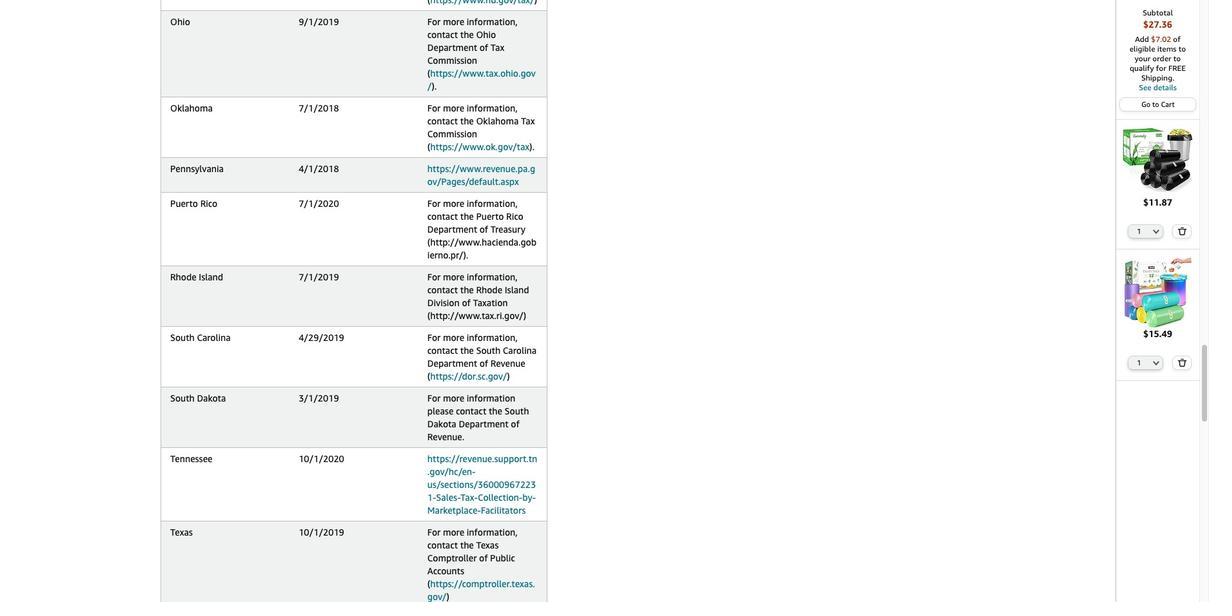 Task type: locate. For each thing, give the bounding box(es) containing it.
tax up https://www.ok.gov/tax ). at the top left of the page
[[521, 115, 535, 126]]

2 commission from the top
[[428, 128, 477, 139]]

information, inside for more information, contact the oklahoma tax commission (
[[467, 103, 518, 114]]

tax
[[491, 42, 505, 53], [521, 115, 535, 126]]

the inside the for more information, contact the rhode island division of taxation (http://www.tax.ri.gov/)
[[460, 284, 474, 295]]

for more information, contact the south carolina department of revenue (
[[428, 332, 537, 382]]

6 more from the top
[[443, 393, 464, 404]]

more up please at the bottom left
[[443, 393, 464, 404]]

revenue
[[491, 358, 525, 369]]

of inside 'for more information please contact the south dakota department of revenue.'
[[511, 419, 520, 430]]

5 for from the top
[[428, 332, 441, 343]]

ohio
[[170, 16, 190, 27], [476, 29, 496, 40]]

3 more from the top
[[443, 198, 464, 209]]

1 vertical spatial rico
[[506, 211, 524, 222]]

information, inside for more information, contact the puerto rico department of treasury (http://www.hacienda.gob ierno.pr/).
[[467, 198, 518, 209]]

1 vertical spatial carolina
[[503, 345, 537, 356]]

information, down ov/pages/default.aspx
[[467, 198, 518, 209]]

3 information, from the top
[[467, 198, 518, 209]]

department inside for more information, contact the ohio department of tax commission (
[[428, 42, 477, 53]]

0 vertical spatial ).
[[432, 81, 437, 92]]

treasury
[[491, 224, 526, 235]]

0 horizontal spatial rhode
[[170, 272, 196, 283]]

1 horizontal spatial puerto
[[476, 211, 504, 222]]

4 for from the top
[[428, 272, 441, 283]]

0 vertical spatial oklahoma
[[170, 103, 213, 114]]

for for for more information, contact the south carolina department of revenue (
[[428, 332, 441, 343]]

carolina
[[197, 332, 231, 343], [503, 345, 537, 356]]

1 vertical spatial oklahoma
[[476, 115, 519, 126]]

of down information
[[511, 419, 520, 430]]

puerto
[[170, 198, 198, 209], [476, 211, 504, 222]]

of inside for more information, contact the ohio department of tax commission (
[[480, 42, 488, 53]]

the up https://dor.sc.gov/ link
[[460, 345, 474, 356]]

1 horizontal spatial tax
[[521, 115, 535, 126]]

0 vertical spatial dakota
[[197, 393, 226, 404]]

of inside the for more information, contact the rhode island division of taxation (http://www.tax.ri.gov/)
[[462, 297, 471, 308]]

the inside for more information, contact the puerto rico department of treasury (http://www.hacienda.gob ierno.pr/).
[[460, 211, 474, 222]]

contact down '/'
[[428, 115, 458, 126]]

rico
[[200, 198, 217, 209], [506, 211, 524, 222]]

information, up https://www.tax.ohio.gov
[[467, 16, 518, 27]]

for inside for more information, contact the ohio department of tax commission (
[[428, 16, 441, 27]]

( for for more information, contact the south carolina department of revenue (
[[428, 371, 430, 382]]

contact for for more information, contact the puerto rico department of treasury (http://www.hacienda.gob ierno.pr/).
[[428, 211, 458, 222]]

more down ov/pages/default.aspx
[[443, 198, 464, 209]]

dropdown image for $15.49
[[1154, 361, 1160, 366]]

5 more from the top
[[443, 332, 464, 343]]

). down https://www.tax.ohio.gov
[[432, 81, 437, 92]]

department down information
[[459, 419, 509, 430]]

$15.49
[[1144, 329, 1173, 339]]

texas
[[170, 527, 193, 538], [476, 540, 499, 551]]

0 vertical spatial commission
[[428, 55, 477, 66]]

for inside 'for more information please contact the south dakota department of revenue.'
[[428, 393, 441, 404]]

2 more from the top
[[443, 103, 464, 114]]

2 ( from the top
[[428, 141, 430, 152]]

contact
[[428, 29, 458, 40], [428, 115, 458, 126], [428, 211, 458, 222], [428, 284, 458, 295], [428, 345, 458, 356], [456, 406, 487, 417], [428, 540, 458, 551]]

0 horizontal spatial texas
[[170, 527, 193, 538]]

(http://www.hacienda.gob
[[428, 237, 537, 248]]

1 commission from the top
[[428, 55, 477, 66]]

( inside 'for more information, contact the south carolina department of revenue ('
[[428, 371, 430, 382]]

contact inside the for more information, contact the rhode island division of taxation (http://www.tax.ri.gov/)
[[428, 284, 458, 295]]

south up the revenue
[[476, 345, 501, 356]]

contact inside for more information, contact the ohio department of tax commission (
[[428, 29, 458, 40]]

information,
[[467, 16, 518, 27], [467, 103, 518, 114], [467, 198, 518, 209], [467, 272, 518, 283], [467, 332, 518, 343], [467, 527, 518, 538]]

delete image
[[1178, 359, 1187, 367]]

dakota
[[197, 393, 226, 404], [428, 419, 457, 430]]

https://www.ok.gov/tax ).
[[430, 141, 535, 152]]

0 horizontal spatial tax
[[491, 42, 505, 53]]

7/1/2018
[[299, 103, 339, 114]]

more inside for more information, contact the oklahoma tax commission (
[[443, 103, 464, 114]]

1 dropdown image from the top
[[1154, 229, 1160, 234]]

the up comptroller
[[460, 540, 474, 551]]

0 vertical spatial dropdown image
[[1154, 229, 1160, 234]]

information, for texas
[[467, 527, 518, 538]]

for
[[428, 16, 441, 27], [428, 103, 441, 114], [428, 198, 441, 209], [428, 272, 441, 283], [428, 332, 441, 343], [428, 393, 441, 404], [428, 527, 441, 538]]

2 1 from the top
[[1137, 359, 1142, 367]]

of up https://www.tax.ohio.gov
[[480, 42, 488, 53]]

0 horizontal spatial carolina
[[197, 332, 231, 343]]

1 vertical spatial commission
[[428, 128, 477, 139]]

for more information please contact the south dakota department of revenue.
[[428, 393, 529, 442]]

None submit
[[1173, 225, 1191, 238], [1173, 357, 1191, 370], [1173, 225, 1191, 238], [1173, 357, 1191, 370]]

your
[[1135, 54, 1151, 63]]

cart
[[1161, 100, 1175, 108]]

rhode inside the for more information, contact the rhode island division of taxation (http://www.tax.ri.gov/)
[[476, 284, 503, 295]]

to right order
[[1174, 54, 1181, 63]]

the
[[460, 29, 474, 40], [460, 115, 474, 126], [460, 211, 474, 222], [460, 284, 474, 295], [460, 345, 474, 356], [489, 406, 502, 417], [460, 540, 474, 551]]

( up ov/pages/default.aspx
[[428, 141, 430, 152]]

).
[[432, 81, 437, 92], [530, 141, 535, 152]]

0 vertical spatial rhode
[[170, 272, 196, 283]]

more for south
[[443, 332, 464, 343]]

1 horizontal spatial rico
[[506, 211, 524, 222]]

commission up https://www.tax.ohio.gov
[[428, 55, 477, 66]]

of inside of eligible items to your order to qualify for free shipping.
[[1174, 34, 1181, 44]]

information, down facilitators
[[467, 527, 518, 538]]

oklahoma
[[170, 103, 213, 114], [476, 115, 519, 126]]

contact inside 'for more information, contact the south carolina department of revenue ('
[[428, 345, 458, 356]]

division
[[428, 297, 460, 308]]

contact inside for more information, contact the oklahoma tax commission (
[[428, 115, 458, 126]]

department
[[428, 42, 477, 53], [428, 224, 477, 235], [428, 358, 477, 369], [459, 419, 509, 430]]

for inside the for more information, contact the rhode island division of taxation (http://www.tax.ri.gov/)
[[428, 272, 441, 283]]

( for for more information, contact the texas comptroller of public accounts (
[[428, 579, 430, 590]]

1 left delete image
[[1137, 227, 1142, 235]]

more
[[443, 16, 464, 27], [443, 103, 464, 114], [443, 198, 464, 209], [443, 272, 464, 283], [443, 332, 464, 343], [443, 393, 464, 404], [443, 527, 464, 538]]

contact down information
[[456, 406, 487, 417]]

more down marketplace-
[[443, 527, 464, 538]]

department inside for more information, contact the puerto rico department of treasury (http://www.hacienda.gob ierno.pr/).
[[428, 224, 477, 235]]

0 vertical spatial rico
[[200, 198, 217, 209]]

ierno.pr/).
[[428, 250, 468, 261]]

contact for for more information, contact the rhode island division of taxation (http://www.tax.ri.gov/)
[[428, 284, 458, 295]]

rico up treasury
[[506, 211, 524, 222]]

( up '/'
[[428, 68, 430, 79]]

revenue.
[[428, 432, 465, 442]]

shipping.
[[1142, 73, 1175, 83]]

of up (http://www.hacienda.gob
[[480, 224, 488, 235]]

hommaly 1.2 gallon 240 pcs small black trash bags, strong garbage bags, bathroom trash can bin liners unscented, mini plastic bags for office, waste basket liner, fit 3,4.5,6 liters, 0.5,0.8,1,1.2 gal image
[[1123, 125, 1194, 196]]

( for for more information, contact the ohio department of tax commission (
[[428, 68, 430, 79]]

0 horizontal spatial puerto
[[170, 198, 198, 209]]

2 for from the top
[[428, 103, 441, 114]]

the up https://www.ok.gov/tax
[[460, 115, 474, 126]]

1 horizontal spatial rhode
[[476, 284, 503, 295]]

puerto down 'pennsylvania'
[[170, 198, 198, 209]]

dropdown image
[[1154, 229, 1160, 234], [1154, 361, 1160, 366]]

department inside 'for more information please contact the south dakota department of revenue.'
[[459, 419, 509, 430]]

contact up ierno.pr/).
[[428, 211, 458, 222]]

contact inside "for more information, contact the texas comptroller of public accounts ("
[[428, 540, 458, 551]]

). up https://www.revenue.pa.g
[[530, 141, 535, 152]]

more down https://www.tax.ohio.gov /
[[443, 103, 464, 114]]

the up (http://www.hacienda.gob
[[460, 211, 474, 222]]

contact up "division"
[[428, 284, 458, 295]]

dakota down the south carolina
[[197, 393, 226, 404]]

oklahoma inside for more information, contact the oklahoma tax commission (
[[476, 115, 519, 126]]

1 ( from the top
[[428, 68, 430, 79]]

contact up comptroller
[[428, 540, 458, 551]]

https://comptroller.texas. gov/
[[428, 579, 535, 602]]

tax inside for more information, contact the oklahoma tax commission (
[[521, 115, 535, 126]]

1 vertical spatial 1
[[1137, 359, 1142, 367]]

oklahoma up 'pennsylvania'
[[170, 103, 213, 114]]

information, inside the for more information, contact the rhode island division of taxation (http://www.tax.ri.gov/)
[[467, 272, 518, 283]]

qualify
[[1130, 63, 1154, 73]]

contact inside for more information, contact the puerto rico department of treasury (http://www.hacienda.gob ierno.pr/).
[[428, 211, 458, 222]]

contact up https://dor.sc.gov/
[[428, 345, 458, 356]]

( up please at the bottom left
[[428, 371, 430, 382]]

more inside "for more information, contact the texas comptroller of public accounts ("
[[443, 527, 464, 538]]

1 left delete icon
[[1137, 359, 1142, 367]]

0 vertical spatial carolina
[[197, 332, 231, 343]]

0 horizontal spatial dakota
[[197, 393, 226, 404]]

4/29/2019
[[299, 332, 344, 343]]

1 horizontal spatial oklahoma
[[476, 115, 519, 126]]

0 vertical spatial texas
[[170, 527, 193, 538]]

more inside for more information, contact the ohio department of tax commission (
[[443, 16, 464, 27]]

for more information, contact the puerto rico department of treasury (http://www.hacienda.gob ierno.pr/).
[[428, 198, 537, 261]]

https://revenue.support.tn .gov/hc/en- us/sections/36000967223 1-sales-tax-collection-by- marketplace-facilitators link
[[428, 453, 538, 516]]

rico inside for more information, contact the puerto rico department of treasury (http://www.hacienda.gob ierno.pr/).
[[506, 211, 524, 222]]

the for ohio
[[460, 29, 474, 40]]

for inside for more information, contact the oklahoma tax commission (
[[428, 103, 441, 114]]

1 horizontal spatial carolina
[[503, 345, 537, 356]]

1 vertical spatial ohio
[[476, 29, 496, 40]]

information, down (http://www.tax.ri.gov/) on the bottom left of the page
[[467, 332, 518, 343]]

commission
[[428, 55, 477, 66], [428, 128, 477, 139]]

the inside for more information, contact the oklahoma tax commission (
[[460, 115, 474, 126]]

more for ohio
[[443, 16, 464, 27]]

information, inside "for more information, contact the texas comptroller of public accounts ("
[[467, 527, 518, 538]]

1 horizontal spatial ohio
[[476, 29, 496, 40]]

the up "taxation" on the left
[[460, 284, 474, 295]]

10/1/2020
[[299, 453, 344, 464]]

information, up "taxation" on the left
[[467, 272, 518, 283]]

dakota down please at the bottom left
[[428, 419, 457, 430]]

7 more from the top
[[443, 527, 464, 538]]

more inside for more information, contact the puerto rico department of treasury (http://www.hacienda.gob ierno.pr/).
[[443, 198, 464, 209]]

2 information, from the top
[[467, 103, 518, 114]]

1 for $11.87
[[1137, 227, 1142, 235]]

1 1 from the top
[[1137, 227, 1142, 235]]

for inside for more information, contact the puerto rico department of treasury (http://www.hacienda.gob ierno.pr/).
[[428, 198, 441, 209]]

for for for more information, contact the puerto rico department of treasury (http://www.hacienda.gob ierno.pr/).
[[428, 198, 441, 209]]

7 for from the top
[[428, 527, 441, 538]]

tax-
[[461, 492, 478, 503]]

(http://www.tax.ri.gov/)
[[428, 310, 526, 321]]

the for rhode
[[460, 284, 474, 295]]

south down information
[[505, 406, 529, 417]]

1 vertical spatial island
[[505, 284, 529, 295]]

3 for from the top
[[428, 198, 441, 209]]

information, inside 'for more information, contact the south carolina department of revenue ('
[[467, 332, 518, 343]]

carolina up the revenue
[[503, 345, 537, 356]]

1 vertical spatial rhode
[[476, 284, 503, 295]]

1.2 gallon/330pcs strong trash bags colorful clear garbage bags by teivio, bathroom trash can bin liners, small plastic bags for home office kitchen, multicolor image
[[1123, 257, 1194, 328]]

of right $7.02
[[1174, 34, 1181, 44]]

for for for more information please contact the south dakota department of revenue.
[[428, 393, 441, 404]]

https://revenue.support.tn .gov/hc/en- us/sections/36000967223 1-sales-tax-collection-by- marketplace-facilitators
[[428, 453, 538, 516]]

rhode island
[[170, 272, 223, 283]]

the inside "for more information, contact the texas comptroller of public accounts ("
[[460, 540, 474, 551]]

the inside 'for more information, contact the south carolina department of revenue ('
[[460, 345, 474, 356]]

contact for for more information, contact the texas comptroller of public accounts (
[[428, 540, 458, 551]]

6 for from the top
[[428, 393, 441, 404]]

commission up https://www.ok.gov/tax
[[428, 128, 477, 139]]

department up ierno.pr/).
[[428, 224, 477, 235]]

rhode up "taxation" on the left
[[476, 284, 503, 295]]

0 vertical spatial tax
[[491, 42, 505, 53]]

1
[[1137, 227, 1142, 235], [1137, 359, 1142, 367]]

1 vertical spatial dakota
[[428, 419, 457, 430]]

1 vertical spatial tax
[[521, 115, 535, 126]]

.gov/hc/en-
[[428, 466, 476, 477]]

https://comptroller.texas.
[[430, 579, 535, 590]]

information, inside for more information, contact the ohio department of tax commission (
[[467, 16, 518, 27]]

dropdown image left delete image
[[1154, 229, 1160, 234]]

( inside for more information, contact the ohio department of tax commission (
[[428, 68, 430, 79]]

texas inside "for more information, contact the texas comptroller of public accounts ("
[[476, 540, 499, 551]]

department up https://www.tax.ohio.gov
[[428, 42, 477, 53]]

1 vertical spatial texas
[[476, 540, 499, 551]]

carolina up "south dakota"
[[197, 332, 231, 343]]

oklahoma up https://www.ok.gov/tax ). at the top left of the page
[[476, 115, 519, 126]]

0 vertical spatial 1
[[1137, 227, 1142, 235]]

the for texas
[[460, 540, 474, 551]]

1 horizontal spatial island
[[505, 284, 529, 295]]

1 horizontal spatial dakota
[[428, 419, 457, 430]]

of up (http://www.tax.ri.gov/) on the bottom left of the page
[[462, 297, 471, 308]]

information, down https://www.tax.ohio.gov /
[[467, 103, 518, 114]]

dropdown image left delete icon
[[1154, 361, 1160, 366]]

the up https://www.tax.ohio.gov
[[460, 29, 474, 40]]

public
[[490, 553, 515, 564]]

1 vertical spatial puerto
[[476, 211, 504, 222]]

0 horizontal spatial island
[[199, 272, 223, 283]]

tax up https://www.tax.ohio.gov
[[491, 42, 505, 53]]

the inside for more information, contact the ohio department of tax commission (
[[460, 29, 474, 40]]

6 information, from the top
[[467, 527, 518, 538]]

more inside 'for more information please contact the south dakota department of revenue.'
[[443, 393, 464, 404]]

of inside "for more information, contact the texas comptroller of public accounts ("
[[479, 553, 488, 564]]

rhode
[[170, 272, 196, 283], [476, 284, 503, 295]]

island up "taxation" on the left
[[505, 284, 529, 295]]

see details link
[[1123, 83, 1193, 92]]

0 vertical spatial island
[[199, 272, 223, 283]]

department up https://dor.sc.gov/
[[428, 358, 477, 369]]

information, for rhode
[[467, 272, 518, 283]]

island up the south carolina
[[199, 272, 223, 283]]

3/1/2019
[[299, 393, 339, 404]]

of up https://dor.sc.gov/ )
[[480, 358, 488, 369]]

1 vertical spatial dropdown image
[[1154, 361, 1160, 366]]

0 horizontal spatial ohio
[[170, 16, 190, 27]]

the down information
[[489, 406, 502, 417]]

information, for puerto
[[467, 198, 518, 209]]

more up https://www.tax.ohio.gov
[[443, 16, 464, 27]]

1 more from the top
[[443, 16, 464, 27]]

of inside 'for more information, contact the south carolina department of revenue ('
[[480, 358, 488, 369]]

2 dropdown image from the top
[[1154, 361, 1160, 366]]

puerto up treasury
[[476, 211, 504, 222]]

1 information, from the top
[[467, 16, 518, 27]]

https://dor.sc.gov/
[[430, 371, 507, 382]]

rico down 'pennsylvania'
[[200, 198, 217, 209]]

south carolina
[[170, 332, 231, 343]]

south
[[170, 332, 195, 343], [476, 345, 501, 356], [170, 393, 195, 404], [505, 406, 529, 417]]

for more information, contact the oklahoma tax commission (
[[428, 103, 535, 152]]

of inside for more information, contact the puerto rico department of treasury (http://www.hacienda.gob ierno.pr/).
[[480, 224, 488, 235]]

5 information, from the top
[[467, 332, 518, 343]]

of
[[1174, 34, 1181, 44], [480, 42, 488, 53], [480, 224, 488, 235], [462, 297, 471, 308], [480, 358, 488, 369], [511, 419, 520, 430], [479, 553, 488, 564]]

contact up '/'
[[428, 29, 458, 40]]

4 information, from the top
[[467, 272, 518, 283]]

more down ierno.pr/).
[[443, 272, 464, 283]]

more down (http://www.tax.ri.gov/) on the bottom left of the page
[[443, 332, 464, 343]]

1 vertical spatial ).
[[530, 141, 535, 152]]

for inside 'for more information, contact the south carolina department of revenue ('
[[428, 332, 441, 343]]

contact inside 'for more information please contact the south dakota department of revenue.'
[[456, 406, 487, 417]]

rhode up the south carolina
[[170, 272, 196, 283]]

items
[[1158, 44, 1177, 54]]

( up gov/
[[428, 579, 430, 590]]

3 ( from the top
[[428, 371, 430, 382]]

more inside the for more information, contact the rhode island division of taxation (http://www.tax.ri.gov/)
[[443, 272, 464, 283]]

accounts
[[428, 566, 464, 577]]

more inside 'for more information, contact the south carolina department of revenue ('
[[443, 332, 464, 343]]

1 horizontal spatial texas
[[476, 540, 499, 551]]

of left public
[[479, 553, 488, 564]]

/
[[428, 81, 432, 92]]

4 more from the top
[[443, 272, 464, 283]]

the inside 'for more information please contact the south dakota department of revenue.'
[[489, 406, 502, 417]]

1 for from the top
[[428, 16, 441, 27]]

4 ( from the top
[[428, 579, 430, 590]]

( inside "for more information, contact the texas comptroller of public accounts ("
[[428, 579, 430, 590]]

for inside "for more information, contact the texas comptroller of public accounts ("
[[428, 527, 441, 538]]



Task type: describe. For each thing, give the bounding box(es) containing it.
puerto rico
[[170, 198, 217, 209]]

department inside 'for more information, contact the south carolina department of revenue ('
[[428, 358, 477, 369]]

south dakota
[[170, 393, 226, 404]]

the for south
[[460, 345, 474, 356]]

the for puerto
[[460, 211, 474, 222]]

more for rhode
[[443, 272, 464, 283]]

commission inside for more information, contact the oklahoma tax commission (
[[428, 128, 477, 139]]

sales-
[[436, 492, 461, 503]]

dropdown image for $11.87
[[1154, 229, 1160, 234]]

more for texas
[[443, 527, 464, 538]]

https://www.revenue.pa.g
[[428, 163, 535, 174]]

us/sections/36000967223
[[428, 479, 536, 490]]

pennsylvania
[[170, 163, 224, 174]]

https://www.revenue.pa.g ov/pages/default.aspx link
[[428, 163, 535, 187]]

for for for more information, contact the texas comptroller of public accounts (
[[428, 527, 441, 538]]

of eligible items to your order to qualify for free shipping.
[[1130, 34, 1186, 83]]

1 horizontal spatial ).
[[530, 141, 535, 152]]

add
[[1135, 34, 1149, 44]]

go to cart link
[[1121, 98, 1196, 111]]

4/1/2018
[[299, 163, 339, 174]]

for for for more information, contact the rhode island division of taxation (http://www.tax.ri.gov/)
[[428, 272, 441, 283]]

9/1/2019
[[299, 16, 339, 27]]

10/1/2019
[[299, 527, 344, 538]]

https://dor.sc.gov/ )
[[430, 371, 510, 382]]

add $7.02
[[1135, 34, 1174, 44]]

0 horizontal spatial ).
[[432, 81, 437, 92]]

more for the
[[443, 393, 464, 404]]

0 horizontal spatial rico
[[200, 198, 217, 209]]

by-
[[523, 492, 536, 503]]

contact for for more information, contact the oklahoma tax commission (
[[428, 115, 458, 126]]

south up tennessee
[[170, 393, 195, 404]]

subtotal
[[1143, 8, 1173, 17]]

for more information, contact the ohio department of tax commission (
[[428, 16, 518, 79]]

to right 'items'
[[1179, 44, 1186, 54]]

south inside 'for more information please contact the south dakota department of revenue.'
[[505, 406, 529, 417]]

( inside for more information, contact the oklahoma tax commission (
[[428, 141, 430, 152]]

taxation
[[473, 297, 508, 308]]

details
[[1154, 83, 1177, 92]]

more for puerto
[[443, 198, 464, 209]]

1 for $15.49
[[1137, 359, 1142, 367]]

gov/
[[428, 591, 447, 602]]

$27.36
[[1144, 19, 1173, 30]]

for more information, contact the texas comptroller of public accounts (
[[428, 527, 518, 590]]

https://dor.sc.gov/ link
[[430, 371, 507, 382]]

puerto inside for more information, contact the puerto rico department of treasury (http://www.hacienda.gob ierno.pr/).
[[476, 211, 504, 222]]

https://revenue.support.tn
[[428, 453, 538, 464]]

https://www.revenue.pa.g ov/pages/default.aspx
[[428, 163, 535, 187]]

for
[[1156, 63, 1167, 73]]

subtotal $27.36
[[1143, 8, 1173, 30]]

delete image
[[1178, 227, 1187, 235]]

eligible
[[1130, 44, 1156, 54]]

1-
[[428, 492, 436, 503]]

carolina inside 'for more information, contact the south carolina department of revenue ('
[[503, 345, 537, 356]]

ov/pages/default.aspx
[[428, 176, 519, 187]]

information, for south
[[467, 332, 518, 343]]

the for oklahoma
[[460, 115, 474, 126]]

for for for more information, contact the ohio department of tax commission (
[[428, 16, 441, 27]]

see
[[1139, 83, 1152, 92]]

0 vertical spatial ohio
[[170, 16, 190, 27]]

contact for for more information, contact the south carolina department of revenue (
[[428, 345, 458, 356]]

south inside 'for more information, contact the south carolina department of revenue ('
[[476, 345, 501, 356]]

ohio inside for more information, contact the ohio department of tax commission (
[[476, 29, 496, 40]]

facilitators
[[481, 505, 526, 516]]

information
[[467, 393, 516, 404]]

comptroller
[[428, 553, 477, 564]]

marketplace-
[[428, 505, 481, 516]]

https://www.tax.ohio.gov / link
[[428, 68, 536, 92]]

please
[[428, 406, 454, 417]]

go to cart
[[1142, 100, 1175, 108]]

to right go
[[1153, 100, 1160, 108]]

0 vertical spatial puerto
[[170, 198, 198, 209]]

order
[[1153, 54, 1172, 63]]

free
[[1169, 63, 1186, 73]]

information, for ohio
[[467, 16, 518, 27]]

go
[[1142, 100, 1151, 108]]

for more information, contact the rhode island division of taxation (http://www.tax.ri.gov/)
[[428, 272, 529, 321]]

tennessee
[[170, 453, 213, 464]]

see details
[[1139, 83, 1177, 92]]

tax inside for more information, contact the ohio department of tax commission (
[[491, 42, 505, 53]]

dakota inside 'for more information please contact the south dakota department of revenue.'
[[428, 419, 457, 430]]

https://www.tax.ohio.gov /
[[428, 68, 536, 92]]

https://comptroller.texas. gov/ link
[[428, 579, 535, 602]]

island inside the for more information, contact the rhode island division of taxation (http://www.tax.ri.gov/)
[[505, 284, 529, 295]]

more for oklahoma
[[443, 103, 464, 114]]

0 horizontal spatial oklahoma
[[170, 103, 213, 114]]

https://www.ok.gov/tax link
[[430, 141, 530, 152]]

south down rhode island
[[170, 332, 195, 343]]

7/1/2019
[[299, 272, 339, 283]]

$11.87
[[1144, 197, 1173, 207]]

7/1/2020
[[299, 198, 339, 209]]

for for for more information, contact the oklahoma tax commission (
[[428, 103, 441, 114]]

https://www.ok.gov/tax
[[430, 141, 530, 152]]

)
[[507, 371, 510, 382]]

information, for oklahoma
[[467, 103, 518, 114]]

$7.02
[[1151, 34, 1172, 44]]

https://www.tax.ohio.gov
[[430, 68, 536, 79]]

contact for for more information, contact the ohio department of tax commission (
[[428, 29, 458, 40]]

collection-
[[478, 492, 523, 503]]

commission inside for more information, contact the ohio department of tax commission (
[[428, 55, 477, 66]]



Task type: vqa. For each thing, say whether or not it's contained in the screenshot.
MALGUDI DAYS (PENGUIN CLASSICS) image
no



